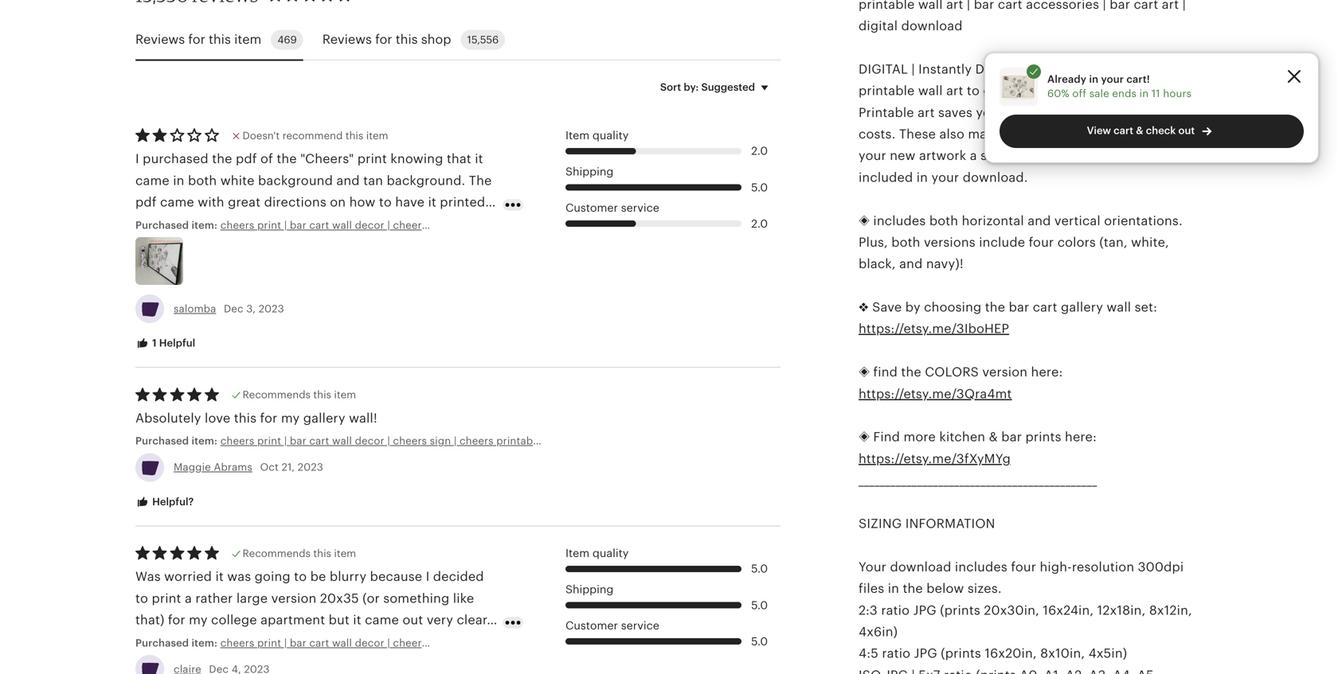 Task type: describe. For each thing, give the bounding box(es) containing it.
absolutely
[[135, 411, 201, 426]]

college
[[211, 614, 257, 628]]

is
[[1144, 149, 1154, 163]]

delivery
[[1002, 105, 1052, 120]]

black,
[[859, 257, 896, 271]]

view cart & check out link
[[1000, 115, 1304, 148]]

cart left "digital" at the right
[[720, 435, 740, 447]]

0 vertical spatial both
[[930, 214, 959, 228]]

simple
[[981, 149, 1022, 163]]

time
[[1055, 105, 1083, 120]]

salomba link
[[174, 303, 216, 315]]

included
[[859, 170, 913, 185]]

hours
[[1163, 88, 1192, 100]]

download.
[[963, 170, 1028, 185]]

and left vertical at the right top of the page
[[1028, 214, 1051, 228]]

helpful? button
[[123, 488, 206, 517]]

0 vertical spatial my
[[281, 411, 300, 426]]

item inside tab list
[[234, 32, 261, 47]]

abrams
[[214, 462, 252, 474]]

quality for 5.0
[[593, 547, 629, 560]]

gallery inside ❖ save by choosing the bar cart gallery wall set: https://etsy.me/3ibohep
[[1061, 300, 1103, 315]]

worried
[[164, 570, 212, 585]]

purchased item: cheers print | bar cart wall decor | cheers sign | cheers printable wall art | bar cart accessories | bar cart art | digital download
[[135, 435, 850, 447]]

decor inside digital | instantly download and print this printable wall art to give your wall decor a refresh. printable art saves you delivery time and shipping costs. these also make great gifts! to help you print your new artwork a simple how-to print guide is included in your download.
[[1072, 84, 1109, 98]]

version inside ◈ find the colors version here: https://etsy.me/3qra4mt
[[983, 365, 1028, 380]]

printable inside digital | instantly download and print this printable wall art to give your wall decor a refresh. printable art saves you delivery time and shipping costs. these also make great gifts! to help you print your new artwork a simple how-to print guide is included in your download.
[[859, 84, 915, 98]]

60%
[[1048, 88, 1070, 100]]

2:3
[[859, 604, 878, 618]]

was
[[227, 570, 251, 585]]

1 horizontal spatial 2023
[[298, 462, 323, 474]]

purchased item: for 5.0
[[135, 638, 220, 650]]

sizing
[[859, 517, 902, 531]]

20x35
[[320, 592, 359, 606]]

choosing
[[924, 300, 982, 315]]

item quality for 5.0
[[566, 547, 629, 560]]

item: for 2.0
[[192, 219, 217, 231]]

15,556
[[467, 34, 499, 46]]

your download includes four high-resolution 300dpi files in the below sizes. 2:3 ratio jpg (prints 20x30in, 16x24in, 12x18in, 8x12in, 4x6in) 4:5 ratio jpg (prints 16x20in, 8x10in, 4x5in)
[[859, 560, 1192, 661]]

| right accessories
[[695, 435, 698, 447]]

colors
[[1058, 235, 1096, 250]]

reviews for reviews for this item
[[135, 32, 185, 47]]

| right the sign
[[454, 435, 457, 447]]

high-
[[1040, 560, 1072, 575]]

your down costs.
[[859, 149, 887, 163]]

to left be
[[294, 570, 307, 585]]

already in your cart! 60% off sale ends in 11 hours
[[1048, 73, 1192, 100]]

here: inside ◈ find the colors version here: https://etsy.me/3qra4mt
[[1031, 365, 1063, 380]]

item: for 5.0
[[192, 638, 217, 650]]

469
[[277, 34, 297, 46]]

accessories
[[632, 435, 692, 447]]

3,
[[246, 303, 256, 315]]

this inside digital | instantly download and print this printable wall art to give your wall decor a refresh. printable art saves you delivery time and shipping costs. these also make great gifts! to help you print your new artwork a simple how-to print guide is included in your download.
[[1122, 62, 1145, 76]]

to
[[1076, 127, 1091, 141]]

2 cheers from the left
[[393, 435, 427, 447]]

your inside already in your cart! 60% off sale ends in 11 hours
[[1101, 73, 1124, 85]]

(tan,
[[1100, 235, 1128, 250]]

love
[[205, 411, 230, 426]]

1 5.0 from the top
[[751, 181, 768, 194]]

great
[[1005, 127, 1038, 141]]

bar right accessories
[[700, 435, 717, 447]]

salomba dec 3, 2023
[[174, 303, 284, 315]]

this right recommend
[[346, 130, 364, 142]]

| up 21, at the bottom left of page
[[284, 435, 287, 447]]

and up view in the right top of the page
[[1087, 105, 1110, 120]]

shop
[[421, 32, 451, 47]]

saves
[[938, 105, 973, 120]]

white,
[[1131, 235, 1169, 250]]

because
[[370, 570, 422, 585]]

2 purchased from the top
[[135, 435, 189, 447]]

in inside digital | instantly download and print this printable wall art to give your wall decor a refresh. printable art saves you delivery time and shipping costs. these also make great gifts! to help you print your new artwork a simple how-to print guide is included in your download.
[[917, 170, 928, 185]]

colors
[[925, 365, 979, 380]]

doesn't recommend this item
[[243, 130, 388, 142]]

12x18in,
[[1098, 604, 1146, 618]]

check
[[1146, 125, 1176, 137]]

digital | instantly download and print this printable wall art to give your wall decor a refresh. printable art saves you delivery time and shipping costs. these also make great gifts! to help you print your new artwork a simple how-to print guide is included in your download.
[[859, 62, 1181, 185]]

cart down absolutely love this for my gallery wall! on the left
[[309, 435, 329, 447]]

purchased item: for 2.0
[[135, 219, 220, 231]]

1 vertical spatial decor
[[355, 435, 385, 447]]

1 vertical spatial jpg
[[914, 647, 938, 661]]

item up the blurry
[[334, 548, 356, 560]]

in left '11'
[[1140, 88, 1149, 100]]

artwork
[[919, 149, 967, 163]]

cart inside ❖ save by choosing the bar cart gallery wall set: https://etsy.me/3ibohep
[[1033, 300, 1058, 315]]

item quality for 2.0
[[566, 129, 629, 142]]

wall inside ❖ save by choosing the bar cart gallery wall set: https://etsy.me/3ibohep
[[1107, 300, 1131, 315]]

2 item: from the top
[[192, 435, 217, 447]]

customer for 2.0
[[566, 202, 618, 214]]

navy)!
[[926, 257, 964, 271]]

ends
[[1112, 88, 1137, 100]]

reviews for reviews for this shop
[[322, 32, 372, 47]]

0 vertical spatial ratio
[[881, 604, 910, 618]]

this left 469
[[209, 32, 231, 47]]

apartment
[[261, 614, 325, 628]]

1 horizontal spatial you
[[1125, 127, 1148, 141]]

your down artwork
[[932, 170, 959, 185]]

_____________________________________________
[[859, 474, 1097, 488]]

tab list containing reviews for this item
[[135, 20, 781, 61]]

that)
[[135, 614, 164, 628]]

shipping for 2.0
[[566, 165, 614, 178]]

by
[[906, 300, 921, 315]]

https://etsy.me/3ibohep
[[859, 322, 1009, 336]]

1 recommends this item from the top
[[243, 389, 356, 401]]

https://etsy.me/3ibohep link
[[859, 322, 1009, 336]]

◈ find the colors version here: https://etsy.me/3qra4mt
[[859, 365, 1063, 401]]

shipping
[[1113, 105, 1168, 120]]

how-
[[1025, 149, 1056, 163]]

& inside ◈ find more kitchen & bar prints here: https://etsy.me/3fxymyg _____________________________________________
[[989, 430, 998, 445]]

plus,
[[859, 235, 888, 250]]

here: inside ◈ find more kitchen & bar prints here: https://etsy.me/3fxymyg _____________________________________________
[[1065, 430, 1097, 445]]

very
[[427, 614, 453, 628]]

be
[[310, 570, 326, 585]]

16x20in,
[[985, 647, 1037, 661]]

view details of this review photo by salomba image
[[135, 237, 183, 285]]

find
[[873, 365, 898, 380]]

new
[[890, 149, 916, 163]]

came
[[365, 614, 399, 628]]

make
[[968, 127, 1001, 141]]

4:5
[[859, 647, 879, 661]]

going
[[255, 570, 291, 585]]

bar left accessories
[[590, 435, 607, 447]]

your
[[859, 560, 887, 575]]

cart right view in the right top of the page
[[1114, 125, 1134, 137]]

your up delivery
[[1013, 84, 1041, 98]]

information
[[906, 517, 995, 531]]

bar for |
[[290, 435, 307, 447]]

◈ for ◈ find the colors version here: https://etsy.me/3qra4mt
[[859, 365, 870, 380]]

this left the shop
[[396, 32, 418, 47]]

item for 5.0
[[566, 547, 590, 560]]

dec
[[224, 303, 244, 315]]

files
[[859, 582, 885, 596]]

❖ save by choosing the bar cart gallery wall set: https://etsy.me/3ibohep
[[859, 300, 1158, 336]]

21,
[[282, 462, 295, 474]]

2.0 for customer service
[[751, 217, 768, 230]]

staples
[[204, 635, 250, 650]]

300dpi
[[1138, 560, 1184, 575]]

1 horizontal spatial &
[[1136, 125, 1144, 137]]

0 horizontal spatial printable
[[497, 435, 542, 447]]

help
[[1094, 127, 1122, 141]]

prints
[[1026, 430, 1062, 445]]

sort
[[660, 81, 681, 93]]

kitchen
[[940, 430, 986, 445]]

sale
[[1090, 88, 1110, 100]]

print inside was worried it was going to be blurry because i decided to print a rather large version 20x35 (or something like that) for my college apartment but it came out very clear. the guy at staples even complemented it.
[[152, 592, 181, 606]]

bar for the
[[1009, 300, 1030, 315]]

my inside was worried it was going to be blurry because i decided to print a rather large version 20x35 (or something like that) for my college apartment but it came out very clear. the guy at staples even complemented it.
[[189, 614, 208, 628]]

like
[[453, 592, 474, 606]]

https://etsy.me/3qra4mt
[[859, 387, 1012, 401]]

download inside your download includes four high-resolution 300dpi files in the below sizes. 2:3 ratio jpg (prints 20x30in, 16x24in, 12x18in, 8x12in, 4x6in) 4:5 ratio jpg (prints 16x20in, 8x10in, 4x5in)
[[890, 560, 952, 575]]

1 horizontal spatial it
[[353, 614, 362, 628]]



Task type: vqa. For each thing, say whether or not it's contained in the screenshot.
4:5
yes



Task type: locate. For each thing, give the bounding box(es) containing it.
◈ for ◈ includes both horizontal and vertical orientations. plus, both versions include four colors (tan, white, black, and navy)!
[[859, 214, 870, 228]]

item quality
[[566, 129, 629, 142], [566, 547, 629, 560]]

1 quality from the top
[[593, 129, 629, 142]]

2 reviews from the left
[[322, 32, 372, 47]]

1 vertical spatial recommends
[[243, 548, 311, 560]]

1 horizontal spatial reviews
[[322, 32, 372, 47]]

to down was
[[135, 592, 148, 606]]

2 ◈ from the top
[[859, 365, 870, 380]]

0 vertical spatial shipping
[[566, 165, 614, 178]]

1 vertical spatial purchased item:
[[135, 638, 220, 650]]

this up be
[[313, 548, 331, 560]]

sort by: suggested button
[[648, 70, 786, 104]]

printable up printable
[[859, 84, 915, 98]]

0 horizontal spatial 2023
[[259, 303, 284, 315]]

| left "digital" at the right
[[760, 435, 762, 447]]

1 horizontal spatial download
[[890, 560, 952, 575]]

service for 2.0
[[621, 202, 660, 214]]

| right the digital
[[912, 62, 915, 76]]

◈ for ◈ find more kitchen & bar prints here: https://etsy.me/3fxymyg _____________________________________________
[[859, 430, 870, 445]]

gifts!
[[1041, 127, 1073, 141]]

1 horizontal spatial includes
[[955, 560, 1008, 575]]

below
[[927, 582, 964, 596]]

here: right prints
[[1065, 430, 1097, 445]]

version right colors
[[983, 365, 1028, 380]]

gallery left set:
[[1061, 300, 1103, 315]]

version up "apartment"
[[271, 592, 317, 606]]

1 service from the top
[[621, 202, 660, 214]]

the right find
[[901, 365, 922, 380]]

◈ inside ◈ includes both horizontal and vertical orientations. plus, both versions include four colors (tan, white, black, and navy)!
[[859, 214, 870, 228]]

1 cheers from the left
[[220, 435, 254, 447]]

it right but
[[353, 614, 362, 628]]

0 vertical spatial recommends
[[243, 389, 311, 401]]

16x24in,
[[1043, 604, 1094, 618]]

0 vertical spatial out
[[1179, 125, 1195, 137]]

1 vertical spatial gallery
[[303, 411, 345, 426]]

item for 2.0
[[566, 129, 590, 142]]

1 vertical spatial customer service
[[566, 620, 660, 633]]

download right "digital" at the right
[[800, 435, 850, 447]]

1 vertical spatial my
[[189, 614, 208, 628]]

sign
[[430, 435, 451, 447]]

view cart & check out
[[1087, 125, 1195, 137]]

1 2.0 from the top
[[751, 145, 768, 157]]

1 vertical spatial 2.0
[[751, 217, 768, 230]]

helpful
[[159, 337, 195, 349]]

11
[[1152, 88, 1161, 100]]

1 horizontal spatial cheers
[[393, 435, 427, 447]]

ratio right 2:3
[[881, 604, 910, 618]]

0 horizontal spatial it
[[215, 570, 224, 585]]

(prints left "16x20in,"
[[941, 647, 981, 661]]

2023 right 21, at the bottom left of page
[[298, 462, 323, 474]]

maggie abrams link
[[174, 462, 252, 474]]

1 horizontal spatial here:
[[1065, 430, 1097, 445]]

0 vertical spatial customer service
[[566, 202, 660, 214]]

1 vertical spatial purchased
[[135, 435, 189, 447]]

1 vertical spatial you
[[1125, 127, 1148, 141]]

includes inside ◈ includes both horizontal and vertical orientations. plus, both versions include four colors (tan, white, black, and navy)!
[[873, 214, 926, 228]]

customer
[[566, 202, 618, 214], [566, 620, 618, 633]]

save
[[872, 300, 902, 315]]

1 purchased item: from the top
[[135, 219, 220, 231]]

1 vertical spatial it
[[353, 614, 362, 628]]

bar for &
[[1002, 430, 1022, 445]]

0 horizontal spatial my
[[189, 614, 208, 628]]

1 item from the top
[[566, 129, 590, 142]]

the inside ❖ save by choosing the bar cart gallery wall set: https://etsy.me/3ibohep
[[985, 300, 1006, 315]]

1 vertical spatial here:
[[1065, 430, 1097, 445]]

gallery left the wall!
[[303, 411, 345, 426]]

| left accessories
[[584, 435, 587, 447]]

this up refresh.
[[1122, 62, 1145, 76]]

refresh.
[[1123, 84, 1171, 98]]

quality
[[593, 129, 629, 142], [593, 547, 629, 560]]

a inside was worried it was going to be blurry because i decided to print a rather large version 20x35 (or something like that) for my college apartment but it came out very clear. the guy at staples even complemented it.
[[185, 592, 192, 606]]

1 purchased from the top
[[135, 219, 189, 231]]

2 item from the top
[[566, 547, 590, 560]]

3 cheers from the left
[[460, 435, 494, 447]]

give
[[983, 84, 1010, 98]]

item right recommend
[[366, 130, 388, 142]]

shipping for 5.0
[[566, 584, 614, 596]]

2 customer from the top
[[566, 620, 618, 633]]

includes up "sizes."
[[955, 560, 1008, 575]]

recommends this item up be
[[243, 548, 356, 560]]

tab list
[[135, 20, 781, 61]]

decided
[[433, 570, 484, 585]]

2 5.0 from the top
[[751, 563, 768, 576]]

1 vertical spatial &
[[989, 430, 998, 445]]

printable
[[859, 84, 915, 98], [497, 435, 542, 447]]

1 item: from the top
[[192, 219, 217, 231]]

1 item quality from the top
[[566, 129, 629, 142]]

blurry
[[330, 570, 367, 585]]

to left give
[[967, 84, 980, 98]]

2 recommends this item from the top
[[243, 548, 356, 560]]

◈ inside ◈ find more kitchen & bar prints here: https://etsy.me/3fxymyg _____________________________________________
[[859, 430, 870, 445]]

find
[[873, 430, 900, 445]]

cheers up abrams
[[220, 435, 254, 447]]

1 vertical spatial shipping
[[566, 584, 614, 596]]

1 vertical spatial ◈
[[859, 365, 870, 380]]

item:
[[192, 219, 217, 231], [192, 435, 217, 447], [192, 638, 217, 650]]

1 vertical spatial out
[[403, 614, 423, 628]]

bar down ◈ includes both horizontal and vertical orientations. plus, both versions include four colors (tan, white, black, and navy)!
[[1009, 300, 1030, 315]]

2 recommends from the top
[[243, 548, 311, 560]]

0 horizontal spatial a
[[185, 592, 192, 606]]

purchased for 2.0
[[135, 219, 189, 231]]

1 vertical spatial quality
[[593, 547, 629, 560]]

it
[[215, 570, 224, 585], [353, 614, 362, 628]]

0 horizontal spatial cheers
[[220, 435, 254, 447]]

four left high-
[[1011, 560, 1037, 575]]

0 horizontal spatial both
[[892, 235, 921, 250]]

was
[[135, 570, 161, 585]]

quality for 2.0
[[593, 129, 629, 142]]

doesn't
[[243, 130, 280, 142]]

2 vertical spatial the
[[903, 582, 923, 596]]

both
[[930, 214, 959, 228], [892, 235, 921, 250]]

0 vertical spatial decor
[[1072, 84, 1109, 98]]

0 vertical spatial item:
[[192, 219, 217, 231]]

jpg down below
[[913, 604, 937, 618]]

absolutely love this for my gallery wall!
[[135, 411, 377, 426]]

print down absolutely love this for my gallery wall! on the left
[[257, 435, 281, 447]]

a right sale
[[1112, 84, 1119, 98]]

decor down "print"
[[1072, 84, 1109, 98]]

out right check
[[1179, 125, 1195, 137]]

in
[[1089, 73, 1099, 85], [1140, 88, 1149, 100], [917, 170, 928, 185], [888, 582, 899, 596]]

(prints down below
[[940, 604, 981, 618]]

you
[[976, 105, 999, 120], [1125, 127, 1148, 141]]

cart!
[[1127, 73, 1150, 85]]

0 vertical spatial service
[[621, 202, 660, 214]]

my up 21, at the bottom left of page
[[281, 411, 300, 426]]

for
[[188, 32, 205, 47], [375, 32, 392, 47], [260, 411, 278, 426], [168, 614, 185, 628]]

1 horizontal spatial out
[[1179, 125, 1195, 137]]

0 vertical spatial a
[[1112, 84, 1119, 98]]

0 horizontal spatial out
[[403, 614, 423, 628]]

the inside ◈ find the colors version here: https://etsy.me/3qra4mt
[[901, 365, 922, 380]]

| left the sign
[[387, 435, 390, 447]]

purchased item: up the view details of this review photo by salomba
[[135, 219, 220, 231]]

◈ inside ◈ find the colors version here: https://etsy.me/3qra4mt
[[859, 365, 870, 380]]

oct
[[260, 462, 279, 474]]

download
[[976, 62, 1051, 76]]

maggie abrams oct 21, 2023
[[174, 462, 323, 474]]

at
[[188, 635, 200, 650]]

cart down ◈ includes both horizontal and vertical orientations. plus, both versions include four colors (tan, white, black, and navy)!
[[1033, 300, 1058, 315]]

out down something
[[403, 614, 423, 628]]

0 vertical spatial here:
[[1031, 365, 1063, 380]]

print down to
[[1072, 149, 1102, 163]]

2 customer service from the top
[[566, 620, 660, 633]]

reviews for this shop
[[322, 32, 451, 47]]

& down shipping
[[1136, 125, 1144, 137]]

1 vertical spatial 2023
[[298, 462, 323, 474]]

0 vertical spatial 2023
[[259, 303, 284, 315]]

both up versions
[[930, 214, 959, 228]]

0 vertical spatial purchased item:
[[135, 219, 220, 231]]

this up absolutely love this for my gallery wall! on the left
[[313, 389, 331, 401]]

bar inside ◈ find more kitchen & bar prints here: https://etsy.me/3fxymyg _____________________________________________
[[1002, 430, 1022, 445]]

0 vertical spatial it
[[215, 570, 224, 585]]

the left below
[[903, 582, 923, 596]]

(prints
[[940, 604, 981, 618], [941, 647, 981, 661]]

❖
[[859, 300, 869, 315]]

item up the wall!
[[334, 389, 356, 401]]

it left "was" at the left of page
[[215, 570, 224, 585]]

sort by: suggested
[[660, 81, 755, 93]]

to down gifts!
[[1056, 149, 1069, 163]]

1 horizontal spatial version
[[983, 365, 1028, 380]]

both right plus,
[[892, 235, 921, 250]]

0 vertical spatial version
[[983, 365, 1028, 380]]

1 recommends from the top
[[243, 389, 311, 401]]

download up below
[[890, 560, 952, 575]]

the right choosing
[[985, 300, 1006, 315]]

0 vertical spatial 2.0
[[751, 145, 768, 157]]

the
[[985, 300, 1006, 315], [901, 365, 922, 380], [903, 582, 923, 596]]

cheers print | bar cart wall decor | cheers sign | cheers printable wall art | bar cart accessories | bar cart art | digital download link
[[220, 434, 850, 449]]

https://etsy.me/3qra4mt link
[[859, 387, 1012, 401]]

0 horizontal spatial you
[[976, 105, 999, 120]]

0 vertical spatial four
[[1029, 235, 1054, 250]]

customer service for 5.0
[[566, 620, 660, 633]]

0 vertical spatial recommends this item
[[243, 389, 356, 401]]

0 horizontal spatial reviews
[[135, 32, 185, 47]]

0 horizontal spatial includes
[[873, 214, 926, 228]]

1 customer service from the top
[[566, 202, 660, 214]]

item
[[566, 129, 590, 142], [566, 547, 590, 560]]

1 vertical spatial version
[[271, 592, 317, 606]]

0 vertical spatial &
[[1136, 125, 1144, 137]]

in inside your download includes four high-resolution 300dpi files in the below sizes. 2:3 ratio jpg (prints 20x30in, 16x24in, 12x18in, 8x12in, 4x6in) 4:5 ratio jpg (prints 16x20in, 8x10in, 4x5in)
[[888, 582, 899, 596]]

out inside was worried it was going to be blurry because i decided to print a rather large version 20x35 (or something like that) for my college apartment but it came out very clear. the guy at staples even complemented it.
[[403, 614, 423, 628]]

recommends
[[243, 389, 311, 401], [243, 548, 311, 560]]

0 vertical spatial customer
[[566, 202, 618, 214]]

jpg
[[913, 604, 937, 618], [914, 647, 938, 661]]

customer service
[[566, 202, 660, 214], [566, 620, 660, 633]]

guide
[[1105, 149, 1141, 163]]

| inside digital | instantly download and print this printable wall art to give your wall decor a refresh. printable art saves you delivery time and shipping costs. these also make great gifts! to help you print your new artwork a simple how-to print guide is included in your download.
[[912, 62, 915, 76]]

recommends this item up absolutely love this for my gallery wall! on the left
[[243, 389, 356, 401]]

0 vertical spatial gallery
[[1061, 300, 1103, 315]]

ratio right 4:5
[[882, 647, 911, 661]]

2 horizontal spatial a
[[1112, 84, 1119, 98]]

instantly
[[919, 62, 972, 76]]

the inside your download includes four high-resolution 300dpi files in the below sizes. 2:3 ratio jpg (prints 20x30in, 16x24in, 12x18in, 8x12in, 4x6in) 4:5 ratio jpg (prints 16x20in, 8x10in, 4x5in)
[[903, 582, 923, 596]]

0 horizontal spatial gallery
[[303, 411, 345, 426]]

purchased for 5.0
[[135, 638, 189, 650]]

0 horizontal spatial decor
[[355, 435, 385, 447]]

your up ends
[[1101, 73, 1124, 85]]

1 vertical spatial customer
[[566, 620, 618, 633]]

art
[[946, 84, 964, 98], [918, 105, 935, 120], [568, 435, 582, 447], [743, 435, 757, 447]]

4 5.0 from the top
[[751, 636, 768, 648]]

3 purchased from the top
[[135, 638, 189, 650]]

0 vertical spatial includes
[[873, 214, 926, 228]]

1 horizontal spatial a
[[970, 149, 977, 163]]

and up 60%
[[1055, 62, 1078, 76]]

1 shipping from the top
[[566, 165, 614, 178]]

i
[[426, 570, 430, 585]]

the
[[135, 635, 158, 650]]

1 vertical spatial ratio
[[882, 647, 911, 661]]

0 vertical spatial printable
[[859, 84, 915, 98]]

even
[[254, 635, 283, 650]]

1 vertical spatial download
[[890, 560, 952, 575]]

in right files
[[888, 582, 899, 596]]

you down shipping
[[1125, 127, 1148, 141]]

0 vertical spatial item
[[566, 129, 590, 142]]

cheers left the sign
[[393, 435, 427, 447]]

8x10in,
[[1041, 647, 1085, 661]]

https://etsy.me/3fxymyg
[[859, 452, 1011, 466]]

view
[[1087, 125, 1111, 137]]

2 horizontal spatial cheers
[[460, 435, 494, 447]]

1 reviews from the left
[[135, 32, 185, 47]]

maggie
[[174, 462, 211, 474]]

0 vertical spatial jpg
[[913, 604, 937, 618]]

customer for 5.0
[[566, 620, 618, 633]]

sizes.
[[968, 582, 1002, 596]]

purchased down absolutely
[[135, 435, 189, 447]]

bar inside ❖ save by choosing the bar cart gallery wall set: https://etsy.me/3ibohep
[[1009, 300, 1030, 315]]

includes
[[873, 214, 926, 228], [955, 560, 1008, 575]]

cheers right the sign
[[460, 435, 494, 447]]

2 purchased item: from the top
[[135, 638, 220, 650]]

0 vertical spatial the
[[985, 300, 1006, 315]]

2 vertical spatial item:
[[192, 638, 217, 650]]

purchased item: down that)
[[135, 638, 220, 650]]

4x6in)
[[859, 625, 898, 640]]

here: up prints
[[1031, 365, 1063, 380]]

includes up plus,
[[873, 214, 926, 228]]

& right kitchen
[[989, 430, 998, 445]]

1 vertical spatial includes
[[955, 560, 1008, 575]]

1 vertical spatial item quality
[[566, 547, 629, 560]]

it.
[[385, 635, 397, 650]]

2 item quality from the top
[[566, 547, 629, 560]]

and right 'black,' on the right of page
[[900, 257, 923, 271]]

clear.
[[457, 614, 491, 628]]

purchased up the view details of this review photo by salomba
[[135, 219, 189, 231]]

cart left accessories
[[610, 435, 630, 447]]

1 horizontal spatial gallery
[[1061, 300, 1103, 315]]

2 service from the top
[[621, 620, 660, 633]]

0 vertical spatial (prints
[[940, 604, 981, 618]]

shipping
[[566, 165, 614, 178], [566, 584, 614, 596]]

3 item: from the top
[[192, 638, 217, 650]]

1 horizontal spatial decor
[[1072, 84, 1109, 98]]

reviews for this item
[[135, 32, 261, 47]]

1 customer from the top
[[566, 202, 618, 214]]

a down make
[[970, 149, 977, 163]]

four left colors
[[1029, 235, 1054, 250]]

1 vertical spatial a
[[970, 149, 977, 163]]

off
[[1073, 88, 1087, 100]]

2 shipping from the top
[[566, 584, 614, 596]]

my up at
[[189, 614, 208, 628]]

four inside ◈ includes both horizontal and vertical orientations. plus, both versions include four colors (tan, white, black, and navy)!
[[1029, 235, 1054, 250]]

2 vertical spatial purchased
[[135, 638, 189, 650]]

2023 right 3, in the top left of the page
[[259, 303, 284, 315]]

version inside was worried it was going to be blurry because i decided to print a rather large version 20x35 (or something like that) for my college apartment but it came out very clear. the guy at staples even complemented it.
[[271, 592, 317, 606]]

printable right the sign
[[497, 435, 542, 447]]

jpg right 4:5
[[914, 647, 938, 661]]

include
[[979, 235, 1025, 250]]

also
[[940, 127, 965, 141]]

ratio
[[881, 604, 910, 618], [882, 647, 911, 661]]

0 vertical spatial ◈
[[859, 214, 870, 228]]

recommends up absolutely love this for my gallery wall! on the left
[[243, 389, 311, 401]]

1 ◈ from the top
[[859, 214, 870, 228]]

in down artwork
[[917, 170, 928, 185]]

print up is at the right top of the page
[[1151, 127, 1181, 141]]

gallery
[[1061, 300, 1103, 315], [303, 411, 345, 426]]

wall
[[918, 84, 943, 98], [1044, 84, 1069, 98], [1107, 300, 1131, 315], [332, 435, 352, 447], [545, 435, 565, 447]]

2 vertical spatial a
[[185, 592, 192, 606]]

0 horizontal spatial version
[[271, 592, 317, 606]]

1 vertical spatial item:
[[192, 435, 217, 447]]

1 vertical spatial recommends this item
[[243, 548, 356, 560]]

recommends up going
[[243, 548, 311, 560]]

item left 469
[[234, 32, 261, 47]]

3 5.0 from the top
[[751, 599, 768, 612]]

customer service for 2.0
[[566, 202, 660, 214]]

print up that)
[[152, 592, 181, 606]]

four inside your download includes four high-resolution 300dpi files in the below sizes. 2:3 ratio jpg (prints 20x30in, 16x24in, 12x18in, 8x12in, 4x6in) 4:5 ratio jpg (prints 16x20in, 8x10in, 4x5in)
[[1011, 560, 1037, 575]]

already
[[1048, 73, 1087, 85]]

wall!
[[349, 411, 377, 426]]

0 horizontal spatial &
[[989, 430, 998, 445]]

reviews
[[135, 32, 185, 47], [322, 32, 372, 47]]

1 horizontal spatial printable
[[859, 84, 915, 98]]

a down worried
[[185, 592, 192, 606]]

suggested
[[701, 81, 755, 93]]

helpful?
[[150, 496, 194, 508]]

1 vertical spatial printable
[[497, 435, 542, 447]]

0 vertical spatial purchased
[[135, 219, 189, 231]]

in up sale
[[1089, 73, 1099, 85]]

3 ◈ from the top
[[859, 430, 870, 445]]

decor down the wall!
[[355, 435, 385, 447]]

purchased down that)
[[135, 638, 189, 650]]

2.0 for item quality
[[751, 145, 768, 157]]

large
[[236, 592, 268, 606]]

includes inside your download includes four high-resolution 300dpi files in the below sizes. 2:3 ratio jpg (prints 20x30in, 16x24in, 12x18in, 8x12in, 4x6in) 4:5 ratio jpg (prints 16x20in, 8x10in, 4x5in)
[[955, 560, 1008, 575]]

service for 5.0
[[621, 620, 660, 633]]

0 horizontal spatial here:
[[1031, 365, 1063, 380]]

1 horizontal spatial my
[[281, 411, 300, 426]]

1 helpful button
[[123, 329, 207, 359]]

1 vertical spatial (prints
[[941, 647, 981, 661]]

bar left prints
[[1002, 430, 1022, 445]]

orientations.
[[1104, 214, 1183, 228]]

0 vertical spatial download
[[800, 435, 850, 447]]

0 horizontal spatial download
[[800, 435, 850, 447]]

you up make
[[976, 105, 999, 120]]

resolution
[[1072, 560, 1135, 575]]

2 2.0 from the top
[[751, 217, 768, 230]]

recommend
[[282, 130, 343, 142]]

1 horizontal spatial both
[[930, 214, 959, 228]]

for inside was worried it was going to be blurry because i decided to print a rather large version 20x35 (or something like that) for my college apartment but it came out very clear. the guy at staples even complemented it.
[[168, 614, 185, 628]]

bar up 21, at the bottom left of page
[[290, 435, 307, 447]]

2 vertical spatial ◈
[[859, 430, 870, 445]]

this right the love
[[234, 411, 257, 426]]

0 vertical spatial you
[[976, 105, 999, 120]]

2 quality from the top
[[593, 547, 629, 560]]



